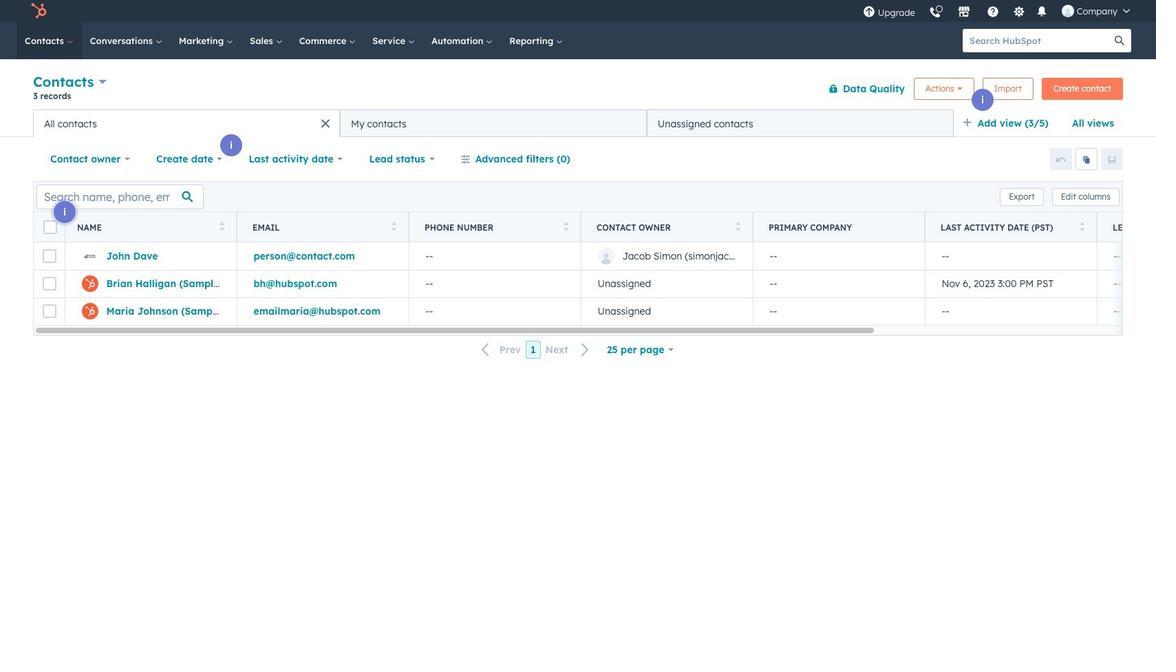 Task type: describe. For each thing, give the bounding box(es) containing it.
1 press to sort. element from the left
[[219, 221, 224, 233]]

3 press to sort. element from the left
[[564, 221, 569, 233]]

3 press to sort. image from the left
[[1080, 221, 1085, 231]]

2 press to sort. element from the left
[[391, 221, 397, 233]]

4 press to sort. element from the left
[[736, 221, 741, 233]]



Task type: locate. For each thing, give the bounding box(es) containing it.
1 press to sort. image from the left
[[564, 221, 569, 231]]

5 press to sort. element from the left
[[1080, 221, 1085, 233]]

0 horizontal spatial press to sort. image
[[564, 221, 569, 231]]

press to sort. image for fourth 'press to sort.' element
[[736, 221, 741, 231]]

0 horizontal spatial press to sort. image
[[219, 221, 224, 231]]

jacob simon image
[[1062, 5, 1075, 17]]

1 horizontal spatial press to sort. image
[[391, 221, 397, 231]]

banner
[[33, 71, 1124, 109]]

1 horizontal spatial press to sort. image
[[736, 221, 741, 231]]

press to sort. element
[[219, 221, 224, 233], [391, 221, 397, 233], [564, 221, 569, 233], [736, 221, 741, 233], [1080, 221, 1085, 233]]

pagination navigation
[[474, 341, 598, 359]]

press to sort. image for 3rd 'press to sort.' element from the right
[[564, 221, 569, 231]]

1 press to sort. image from the left
[[219, 221, 224, 231]]

press to sort. image
[[564, 221, 569, 231], [736, 221, 741, 231]]

menu
[[856, 0, 1140, 22]]

column header
[[753, 212, 926, 242]]

Search HubSpot search field
[[963, 29, 1109, 52]]

2 press to sort. image from the left
[[736, 221, 741, 231]]

2 horizontal spatial press to sort. image
[[1080, 221, 1085, 231]]

press to sort. image
[[219, 221, 224, 231], [391, 221, 397, 231], [1080, 221, 1085, 231]]

2 press to sort. image from the left
[[391, 221, 397, 231]]

marketplaces image
[[958, 6, 971, 19]]

Search name, phone, email addresses, or company search field
[[36, 184, 204, 209]]



Task type: vqa. For each thing, say whether or not it's contained in the screenshot.
Paragraph
no



